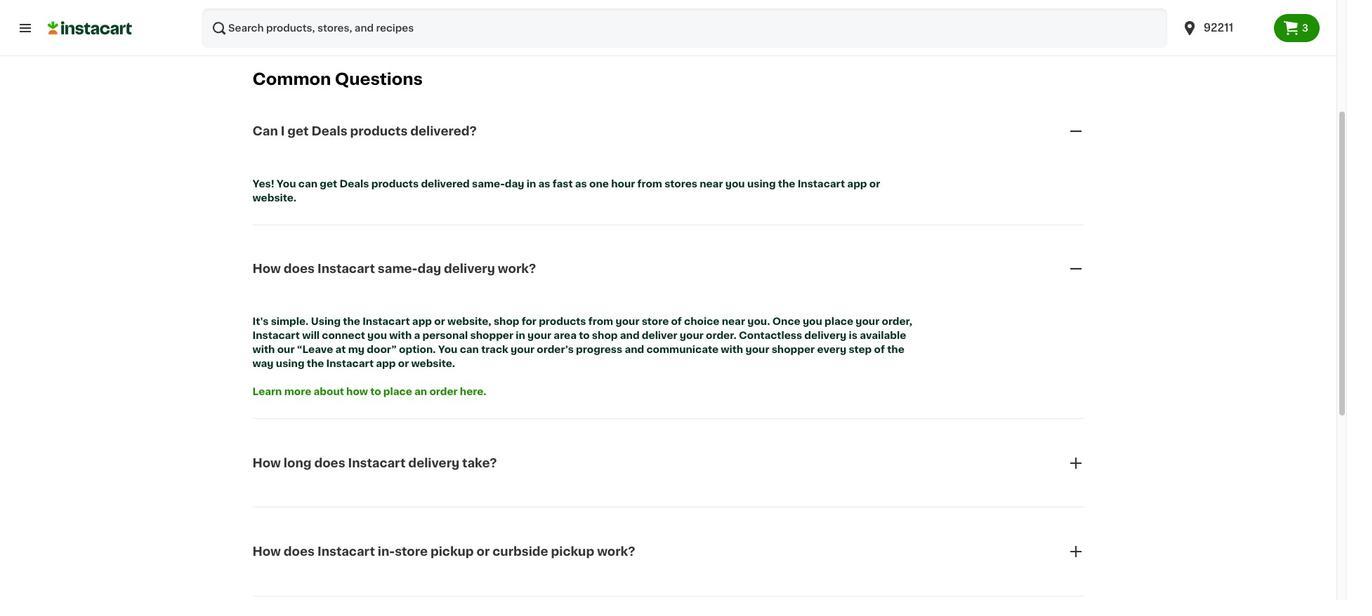 Task type: locate. For each thing, give the bounding box(es) containing it.
with
[[389, 331, 412, 341], [253, 345, 275, 355], [721, 345, 743, 355]]

92211 button
[[1173, 8, 1274, 48], [1182, 8, 1266, 48]]

products
[[350, 126, 408, 137], [371, 179, 419, 189], [539, 317, 586, 327]]

0 vertical spatial deals
[[312, 126, 347, 137]]

deals down can i get deals products delivered?
[[340, 179, 369, 189]]

get right i
[[288, 126, 309, 137]]

1 horizontal spatial using
[[747, 179, 776, 189]]

place left an
[[383, 387, 412, 397]]

1 vertical spatial delivery
[[805, 331, 847, 341]]

pickup right in-
[[431, 547, 474, 558]]

using inside yes! you can get deals products delivered same-day in as fast as one hour from stores near you using the instacart app or website.
[[747, 179, 776, 189]]

from
[[638, 179, 662, 189], [589, 317, 613, 327]]

delivery left take?
[[408, 458, 460, 469]]

1 horizontal spatial you
[[726, 179, 745, 189]]

1 vertical spatial shopper
[[772, 345, 815, 355]]

day left fast
[[505, 179, 524, 189]]

how
[[253, 264, 281, 275], [253, 458, 281, 469], [253, 547, 281, 558]]

0 vertical spatial to
[[579, 331, 590, 341]]

1 horizontal spatial pickup
[[551, 547, 595, 558]]

you down personal
[[438, 345, 458, 355]]

the
[[778, 179, 796, 189], [343, 317, 360, 327], [887, 345, 905, 355], [307, 359, 324, 369]]

2 as from the left
[[575, 179, 587, 189]]

1 vertical spatial deals
[[340, 179, 369, 189]]

can
[[298, 179, 318, 189], [460, 345, 479, 355]]

common
[[253, 72, 331, 87]]

can inside yes! you can get deals products delivered same-day in as fast as one hour from stores near you using the instacart app or website.
[[298, 179, 318, 189]]

"leave
[[297, 345, 333, 355]]

0 vertical spatial place
[[825, 317, 854, 327]]

0 vertical spatial from
[[638, 179, 662, 189]]

your up communicate
[[680, 331, 704, 341]]

1 vertical spatial get
[[320, 179, 337, 189]]

day inside yes! you can get deals products delivered same-day in as fast as one hour from stores near you using the instacart app or website.
[[505, 179, 524, 189]]

1 horizontal spatial from
[[638, 179, 662, 189]]

your down for on the left bottom of page
[[528, 331, 552, 341]]

deals inside can i get deals products delivered? dropdown button
[[312, 126, 347, 137]]

delivery up every
[[805, 331, 847, 341]]

0 horizontal spatial in
[[516, 331, 525, 341]]

0 horizontal spatial can
[[298, 179, 318, 189]]

school supplies link
[[467, 4, 568, 20]]

store inside dropdown button
[[395, 547, 428, 558]]

1 vertical spatial can
[[460, 345, 479, 355]]

1 horizontal spatial you
[[438, 345, 458, 355]]

using
[[747, 179, 776, 189], [276, 359, 305, 369]]

or inside yes! you can get deals products delivered same-day in as fast as one hour from stores near you using the instacart app or website.
[[870, 179, 881, 189]]

products inside yes! you can get deals products delivered same-day in as fast as one hour from stores near you using the instacart app or website.
[[371, 179, 419, 189]]

1 vertical spatial app
[[412, 317, 432, 327]]

you inside yes! you can get deals products delivered same-day in as fast as one hour from stores near you using the instacart app or website.
[[726, 179, 745, 189]]

1 vertical spatial how
[[253, 458, 281, 469]]

0 horizontal spatial you
[[277, 179, 296, 189]]

one
[[589, 179, 609, 189]]

0 horizontal spatial work?
[[498, 264, 536, 275]]

2 vertical spatial delivery
[[408, 458, 460, 469]]

as left one
[[575, 179, 587, 189]]

as left fast
[[539, 179, 550, 189]]

0 horizontal spatial using
[[276, 359, 305, 369]]

get
[[288, 126, 309, 137], [320, 179, 337, 189]]

your right track
[[511, 345, 535, 355]]

simple.
[[271, 317, 309, 327]]

place up is
[[825, 317, 854, 327]]

shopper
[[470, 331, 514, 341], [772, 345, 815, 355]]

1 as from the left
[[539, 179, 550, 189]]

1 horizontal spatial store
[[642, 317, 669, 327]]

you right once
[[803, 317, 823, 327]]

place inside it's simple. using the instacart app or website, shop for products from your store of choice near you. once you place your order, instacart will connect you with a personal shopper in your area to shop and deliver your order. contactless delivery is available with our "leave at my door" option. you can track your order's progress and communicate with your shopper every step of the way using the instacart app or website.
[[825, 317, 854, 327]]

deals right i
[[312, 126, 347, 137]]

pickup
[[431, 547, 474, 558], [551, 547, 595, 558]]

1 vertical spatial products
[[371, 179, 419, 189]]

3 button
[[1274, 14, 1320, 42]]

it's
[[253, 317, 269, 327]]

choice
[[684, 317, 720, 327]]

of down available on the right bottom of page
[[874, 345, 885, 355]]

same- up a
[[378, 264, 418, 275]]

0 vertical spatial app
[[848, 179, 867, 189]]

0 vertical spatial in
[[527, 179, 536, 189]]

shopper up track
[[470, 331, 514, 341]]

0 vertical spatial website.
[[253, 193, 297, 203]]

the inside yes! you can get deals products delivered same-day in as fast as one hour from stores near you using the instacart app or website.
[[778, 179, 796, 189]]

you inside yes! you can get deals products delivered same-day in as fast as one hour from stores near you using the instacart app or website.
[[277, 179, 296, 189]]

0 horizontal spatial place
[[383, 387, 412, 397]]

how
[[346, 387, 368, 397]]

how does instacart same-day delivery work? button
[[253, 244, 1084, 295]]

with up way
[[253, 345, 275, 355]]

connect
[[322, 331, 365, 341]]

0 horizontal spatial get
[[288, 126, 309, 137]]

same- right delivered
[[472, 179, 505, 189]]

0 horizontal spatial same-
[[378, 264, 418, 275]]

as
[[539, 179, 550, 189], [575, 179, 587, 189]]

0 horizontal spatial day
[[418, 264, 441, 275]]

with down order. in the bottom of the page
[[721, 345, 743, 355]]

same-
[[472, 179, 505, 189], [378, 264, 418, 275]]

you
[[726, 179, 745, 189], [803, 317, 823, 327], [368, 331, 387, 341]]

progress
[[576, 345, 623, 355]]

2 vertical spatial app
[[376, 359, 396, 369]]

0 horizontal spatial from
[[589, 317, 613, 327]]

products up area
[[539, 317, 586, 327]]

in down for on the left bottom of page
[[516, 331, 525, 341]]

shop up 'progress'
[[592, 331, 618, 341]]

instacart logo image
[[48, 20, 132, 37]]

day up a
[[418, 264, 441, 275]]

1 horizontal spatial website.
[[411, 359, 455, 369]]

how long does instacart delivery take? button
[[253, 438, 1084, 489]]

floral, party, & gift
[[356, 7, 452, 17]]

can right yes!
[[298, 179, 318, 189]]

0 horizontal spatial shopper
[[470, 331, 514, 341]]

3 how from the top
[[253, 547, 281, 558]]

0 vertical spatial can
[[298, 179, 318, 189]]

track
[[481, 345, 509, 355]]

1 vertical spatial using
[[276, 359, 305, 369]]

you
[[277, 179, 296, 189], [438, 345, 458, 355]]

1 vertical spatial shop
[[592, 331, 618, 341]]

with left a
[[389, 331, 412, 341]]

in left fast
[[527, 179, 536, 189]]

1 vertical spatial in
[[516, 331, 525, 341]]

learn more about how to place an order here.
[[253, 387, 487, 397]]

place
[[825, 317, 854, 327], [383, 387, 412, 397]]

0 vertical spatial you
[[277, 179, 296, 189]]

app
[[848, 179, 867, 189], [412, 317, 432, 327], [376, 359, 396, 369]]

same- inside dropdown button
[[378, 264, 418, 275]]

deals
[[312, 126, 347, 137], [340, 179, 369, 189]]

2 vertical spatial you
[[368, 331, 387, 341]]

how does instacart in-store pickup or curbside pickup work?
[[253, 547, 635, 558]]

0 horizontal spatial as
[[539, 179, 550, 189]]

1 vertical spatial same-
[[378, 264, 418, 275]]

to right area
[[579, 331, 590, 341]]

your
[[616, 317, 640, 327], [856, 317, 880, 327], [528, 331, 552, 341], [680, 331, 704, 341], [511, 345, 535, 355], [746, 345, 770, 355]]

1 horizontal spatial to
[[579, 331, 590, 341]]

shop
[[494, 317, 520, 327], [592, 331, 618, 341]]

from inside it's simple. using the instacart app or website, shop for products from your store of choice near you. once you place your order, instacart will connect you with a personal shopper in your area to shop and deliver your order. contactless delivery is available with our "leave at my door" option. you can track your order's progress and communicate with your shopper every step of the way using the instacart app or website.
[[589, 317, 613, 327]]

1 horizontal spatial in
[[527, 179, 536, 189]]

products down questions
[[350, 126, 408, 137]]

of up deliver
[[671, 317, 682, 327]]

instacart
[[798, 179, 845, 189], [318, 264, 375, 275], [363, 317, 410, 327], [253, 331, 300, 341], [326, 359, 374, 369], [348, 458, 406, 469], [318, 547, 375, 558]]

1 vertical spatial near
[[722, 317, 745, 327]]

1 horizontal spatial shopper
[[772, 345, 815, 355]]

0 vertical spatial does
[[284, 264, 315, 275]]

0 vertical spatial you
[[726, 179, 745, 189]]

contactless
[[739, 331, 802, 341]]

you right yes!
[[277, 179, 296, 189]]

0 horizontal spatial pickup
[[431, 547, 474, 558]]

&
[[422, 7, 430, 17]]

from up 'progress'
[[589, 317, 613, 327]]

to
[[579, 331, 590, 341], [370, 387, 381, 397]]

you up door"
[[368, 331, 387, 341]]

near
[[700, 179, 723, 189], [722, 317, 745, 327]]

0 vertical spatial get
[[288, 126, 309, 137]]

0 vertical spatial using
[[747, 179, 776, 189]]

can inside it's simple. using the instacart app or website, shop for products from your store of choice near you. once you place your order, instacart will connect you with a personal shopper in your area to shop and deliver your order. contactless delivery is available with our "leave at my door" option. you can track your order's progress and communicate with your shopper every step of the way using the instacart app or website.
[[460, 345, 479, 355]]

common questions
[[253, 72, 423, 87]]

website. down yes!
[[253, 193, 297, 203]]

1 vertical spatial website.
[[411, 359, 455, 369]]

delivery up the website,
[[444, 264, 495, 275]]

in
[[527, 179, 536, 189], [516, 331, 525, 341]]

you right 'stores'
[[726, 179, 745, 189]]

2 vertical spatial does
[[284, 547, 315, 558]]

1 vertical spatial to
[[370, 387, 381, 397]]

2 how from the top
[[253, 458, 281, 469]]

near up order. in the bottom of the page
[[722, 317, 745, 327]]

1 vertical spatial store
[[395, 547, 428, 558]]

1 how from the top
[[253, 264, 281, 275]]

1 vertical spatial from
[[589, 317, 613, 327]]

and left deliver
[[620, 331, 640, 341]]

get down can i get deals products delivered?
[[320, 179, 337, 189]]

day inside dropdown button
[[418, 264, 441, 275]]

0 vertical spatial products
[[350, 126, 408, 137]]

floral, party, & gift link
[[346, 4, 462, 20]]

products left delivered
[[371, 179, 419, 189]]

website.
[[253, 193, 297, 203], [411, 359, 455, 369]]

0 horizontal spatial you
[[368, 331, 387, 341]]

products inside dropdown button
[[350, 126, 408, 137]]

day
[[505, 179, 524, 189], [418, 264, 441, 275]]

0 vertical spatial shop
[[494, 317, 520, 327]]

1 horizontal spatial get
[[320, 179, 337, 189]]

1 horizontal spatial of
[[874, 345, 885, 355]]

near right 'stores'
[[700, 179, 723, 189]]

is
[[849, 331, 858, 341]]

1 vertical spatial work?
[[597, 547, 635, 558]]

and
[[620, 331, 640, 341], [625, 345, 644, 355]]

1 horizontal spatial work?
[[597, 547, 635, 558]]

pickup right curbside
[[551, 547, 595, 558]]

0 vertical spatial day
[[505, 179, 524, 189]]

your up is
[[856, 317, 880, 327]]

shopper down contactless
[[772, 345, 815, 355]]

shop left for on the left bottom of page
[[494, 317, 520, 327]]

work?
[[498, 264, 536, 275], [597, 547, 635, 558]]

2 vertical spatial products
[[539, 317, 586, 327]]

how for how long does instacart delivery take?
[[253, 458, 281, 469]]

how for how does instacart in-store pickup or curbside pickup work?
[[253, 547, 281, 558]]

0 vertical spatial near
[[700, 179, 723, 189]]

1 horizontal spatial can
[[460, 345, 479, 355]]

1 horizontal spatial with
[[389, 331, 412, 341]]

0 vertical spatial how
[[253, 264, 281, 275]]

2 vertical spatial how
[[253, 547, 281, 558]]

questions
[[335, 72, 423, 87]]

1 vertical spatial day
[[418, 264, 441, 275]]

yes! you can get deals products delivered same-day in as fast as one hour from stores near you using the instacart app or website.
[[253, 179, 883, 203]]

0 vertical spatial store
[[642, 317, 669, 327]]

and down deliver
[[625, 345, 644, 355]]

website. down the option.
[[411, 359, 455, 369]]

1 vertical spatial place
[[383, 387, 412, 397]]

to right how
[[370, 387, 381, 397]]

0 vertical spatial same-
[[472, 179, 505, 189]]

1 horizontal spatial same-
[[472, 179, 505, 189]]

0 vertical spatial of
[[671, 317, 682, 327]]

1 vertical spatial you
[[438, 345, 458, 355]]

0 vertical spatial shopper
[[470, 331, 514, 341]]

step
[[849, 345, 872, 355]]

0 horizontal spatial app
[[376, 359, 396, 369]]

1 horizontal spatial day
[[505, 179, 524, 189]]

of
[[671, 317, 682, 327], [874, 345, 885, 355]]

from inside yes! you can get deals products delivered same-day in as fast as one hour from stores near you using the instacart app or website.
[[638, 179, 662, 189]]

1 horizontal spatial as
[[575, 179, 587, 189]]

all
[[254, 7, 267, 17]]

about
[[314, 387, 344, 397]]

store
[[642, 317, 669, 327], [395, 547, 428, 558]]

0 horizontal spatial store
[[395, 547, 428, 558]]

can left track
[[460, 345, 479, 355]]

you inside it's simple. using the instacart app or website, shop for products from your store of choice near you. once you place your order, instacart will connect you with a personal shopper in your area to shop and deliver your order. contactless delivery is available with our "leave at my door" option. you can track your order's progress and communicate with your shopper every step of the way using the instacart app or website.
[[438, 345, 458, 355]]

0 horizontal spatial website.
[[253, 193, 297, 203]]

1 vertical spatial you
[[803, 317, 823, 327]]

from right hour
[[638, 179, 662, 189]]

None search field
[[202, 8, 1168, 48]]

2 pickup from the left
[[551, 547, 595, 558]]

an
[[415, 387, 427, 397]]

2 horizontal spatial app
[[848, 179, 867, 189]]



Task type: vqa. For each thing, say whether or not it's contained in the screenshot.
bottom "Bananas"
no



Task type: describe. For each thing, give the bounding box(es) containing it.
to inside it's simple. using the instacart app or website, shop for products from your store of choice near you. once you place your order, instacart will connect you with a personal shopper in your area to shop and deliver your order. contactless delivery is available with our "leave at my door" option. you can track your order's progress and communicate with your shopper every step of the way using the instacart app or website.
[[579, 331, 590, 341]]

2 horizontal spatial with
[[721, 345, 743, 355]]

app inside yes! you can get deals products delivered same-day in as fast as one hour from stores near you using the instacart app or website.
[[848, 179, 867, 189]]

can
[[253, 126, 278, 137]]

fast
[[553, 179, 573, 189]]

1 vertical spatial of
[[874, 345, 885, 355]]

0 horizontal spatial of
[[671, 317, 682, 327]]

delivery inside it's simple. using the instacart app or website, shop for products from your store of choice near you. once you place your order, instacart will connect you with a personal shopper in your area to shop and deliver your order. contactless delivery is available with our "leave at my door" option. you can track your order's progress and communicate with your shopper every step of the way using the instacart app or website.
[[805, 331, 847, 341]]

products inside it's simple. using the instacart app or website, shop for products from your store of choice near you. once you place your order, instacart will connect you with a personal shopper in your area to shop and deliver your order. contactless delivery is available with our "leave at my door" option. you can track your order's progress and communicate with your shopper every step of the way using the instacart app or website.
[[539, 317, 586, 327]]

hour
[[611, 179, 635, 189]]

get inside can i get deals products delivered? dropdown button
[[288, 126, 309, 137]]

floral,
[[356, 7, 387, 17]]

0 vertical spatial and
[[620, 331, 640, 341]]

alcohol link
[[282, 4, 340, 20]]

i
[[281, 126, 285, 137]]

Search field
[[202, 8, 1168, 48]]

door"
[[367, 345, 397, 355]]

deliver
[[642, 331, 678, 341]]

0 horizontal spatial to
[[370, 387, 381, 397]]

can i get deals products delivered?
[[253, 126, 477, 137]]

delivered?
[[410, 126, 477, 137]]

1 vertical spatial and
[[625, 345, 644, 355]]

school
[[477, 7, 512, 17]]

in inside yes! you can get deals products delivered same-day in as fast as one hour from stores near you using the instacart app or website.
[[527, 179, 536, 189]]

alcohol
[[292, 7, 330, 17]]

how for how does instacart same-day delivery work?
[[253, 264, 281, 275]]

using
[[311, 317, 341, 327]]

order
[[430, 387, 458, 397]]

order.
[[706, 331, 737, 341]]

website. inside yes! you can get deals products delivered same-day in as fast as one hour from stores near you using the instacart app or website.
[[253, 193, 297, 203]]

3
[[1302, 23, 1309, 33]]

all link
[[244, 4, 277, 20]]

1 horizontal spatial shop
[[592, 331, 618, 341]]

does for how does instacart same-day delivery work?
[[284, 264, 315, 275]]

1 92211 button from the left
[[1173, 8, 1274, 48]]

delivered
[[421, 179, 470, 189]]

it's simple. using the instacart app or website, shop for products from your store of choice near you. once you place your order, instacart will connect you with a personal shopper in your area to shop and deliver your order. contactless delivery is available with our "leave at my door" option. you can track your order's progress and communicate with your shopper every step of the way using the instacart app or website.
[[253, 317, 915, 369]]

communicate
[[647, 345, 719, 355]]

2 92211 button from the left
[[1182, 8, 1266, 48]]

0 vertical spatial delivery
[[444, 264, 495, 275]]

same- inside yes! you can get deals products delivered same-day in as fast as one hour from stores near you using the instacart app or website.
[[472, 179, 505, 189]]

stores
[[665, 179, 698, 189]]

1 pickup from the left
[[431, 547, 474, 558]]

near inside yes! you can get deals products delivered same-day in as fast as one hour from stores near you using the instacart app or website.
[[700, 179, 723, 189]]

available
[[860, 331, 907, 341]]

take?
[[462, 458, 497, 469]]

way
[[253, 359, 274, 369]]

1 vertical spatial does
[[314, 458, 345, 469]]

how does instacart same-day delivery work?
[[253, 264, 536, 275]]

in inside it's simple. using the instacart app or website, shop for products from your store of choice near you. once you place your order, instacart will connect you with a personal shopper in your area to shop and deliver your order. contactless delivery is available with our "leave at my door" option. you can track your order's progress and communicate with your shopper every step of the way using the instacart app or website.
[[516, 331, 525, 341]]

can i get deals products delivered? button
[[253, 106, 1084, 157]]

or inside dropdown button
[[477, 547, 490, 558]]

deals inside yes! you can get deals products delivered same-day in as fast as one hour from stores near you using the instacart app or website.
[[340, 179, 369, 189]]

for
[[522, 317, 537, 327]]

more
[[284, 387, 311, 397]]

0 horizontal spatial with
[[253, 345, 275, 355]]

order's
[[537, 345, 574, 355]]

at
[[336, 345, 346, 355]]

our
[[277, 345, 295, 355]]

website,
[[448, 317, 492, 327]]

using inside it's simple. using the instacart app or website, shop for products from your store of choice near you. once you place your order, instacart will connect you with a personal shopper in your area to shop and deliver your order. contactless delivery is available with our "leave at my door" option. you can track your order's progress and communicate with your shopper every step of the way using the instacart app or website.
[[276, 359, 305, 369]]

gift
[[432, 7, 452, 17]]

yes!
[[253, 179, 274, 189]]

you.
[[748, 317, 770, 327]]

long
[[284, 458, 312, 469]]

option.
[[399, 345, 436, 355]]

area
[[554, 331, 577, 341]]

will
[[302, 331, 320, 341]]

92211
[[1204, 22, 1234, 33]]

my
[[348, 345, 365, 355]]

0 horizontal spatial shop
[[494, 317, 520, 327]]

order,
[[882, 317, 913, 327]]

your up 'progress'
[[616, 317, 640, 327]]

a
[[414, 331, 420, 341]]

2 horizontal spatial you
[[803, 317, 823, 327]]

learn more about how to place an order here. link
[[253, 387, 487, 397]]

here.
[[460, 387, 487, 397]]

how does instacart in-store pickup or curbside pickup work? button
[[253, 527, 1084, 578]]

1 horizontal spatial app
[[412, 317, 432, 327]]

personal
[[423, 331, 468, 341]]

school supplies
[[477, 7, 558, 17]]

in-
[[378, 547, 395, 558]]

party,
[[389, 7, 419, 17]]

curbside
[[493, 547, 548, 558]]

supplies
[[514, 7, 558, 17]]

once
[[773, 317, 801, 327]]

0 vertical spatial work?
[[498, 264, 536, 275]]

instacart inside yes! you can get deals products delivered same-day in as fast as one hour from stores near you using the instacart app or website.
[[798, 179, 845, 189]]

website. inside it's simple. using the instacart app or website, shop for products from your store of choice near you. once you place your order, instacart will connect you with a personal shopper in your area to shop and deliver your order. contactless delivery is available with our "leave at my door" option. you can track your order's progress and communicate with your shopper every step of the way using the instacart app or website.
[[411, 359, 455, 369]]

get inside yes! you can get deals products delivered same-day in as fast as one hour from stores near you using the instacart app or website.
[[320, 179, 337, 189]]

every
[[817, 345, 847, 355]]

store inside it's simple. using the instacart app or website, shop for products from your store of choice near you. once you place your order, instacart will connect you with a personal shopper in your area to shop and deliver your order. contactless delivery is available with our "leave at my door" option. you can track your order's progress and communicate with your shopper every step of the way using the instacart app or website.
[[642, 317, 669, 327]]

your down contactless
[[746, 345, 770, 355]]

learn
[[253, 387, 282, 397]]

how long does instacart delivery take?
[[253, 458, 497, 469]]

near inside it's simple. using the instacart app or website, shop for products from your store of choice near you. once you place your order, instacart will connect you with a personal shopper in your area to shop and deliver your order. contactless delivery is available with our "leave at my door" option. you can track your order's progress and communicate with your shopper every step of the way using the instacart app or website.
[[722, 317, 745, 327]]

does for how does instacart in-store pickup or curbside pickup work?
[[284, 547, 315, 558]]



